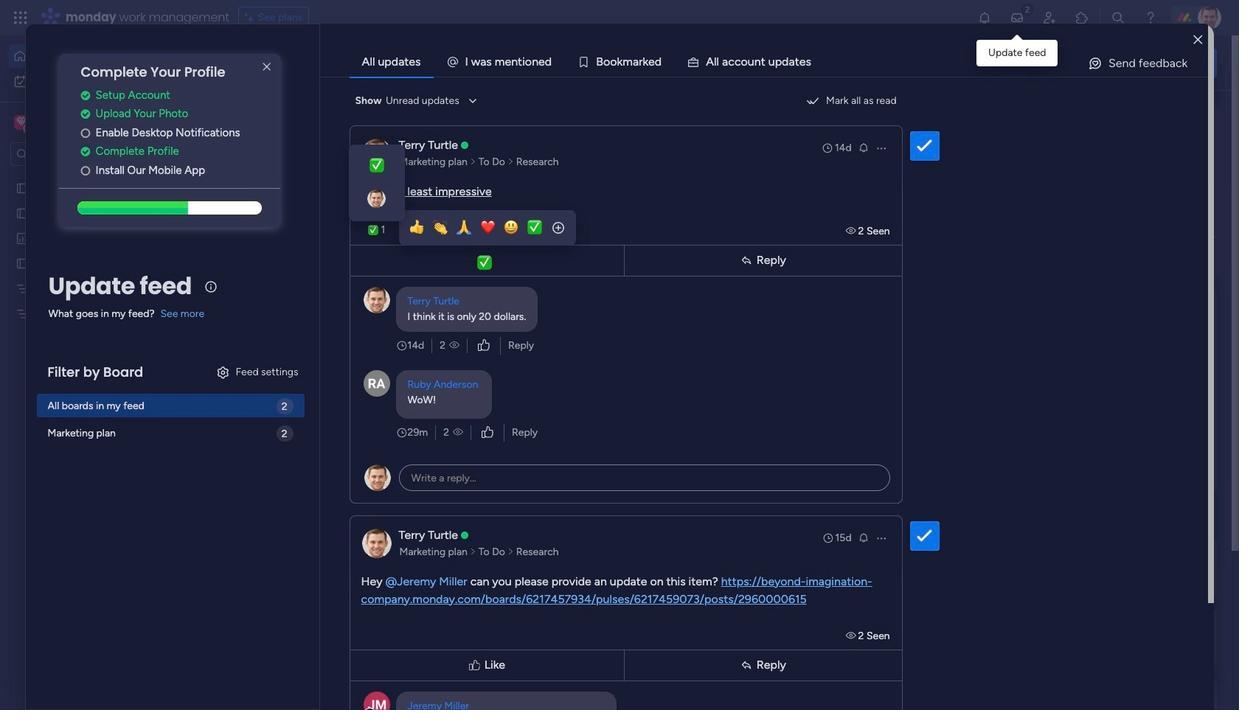 Task type: locate. For each thing, give the bounding box(es) containing it.
slider arrow image
[[470, 155, 476, 169], [508, 155, 514, 169], [508, 545, 514, 560]]

notifications image
[[978, 10, 992, 25]]

v2 seen image for v2 like icon
[[453, 425, 463, 440]]

0 vertical spatial options image
[[876, 142, 887, 154]]

list box
[[0, 172, 188, 525]]

0 vertical spatial v2 seen image
[[449, 338, 460, 353]]

select product image
[[13, 10, 28, 25]]

2 add to favorites image from the left
[[679, 270, 694, 284]]

0 vertical spatial circle o image
[[81, 127, 90, 139]]

check circle image
[[81, 90, 90, 101], [81, 109, 90, 120]]

v2 seen image left v2 like icon
[[453, 425, 463, 440]]

circle o image
[[81, 127, 90, 139], [81, 165, 90, 176]]

2 vertical spatial option
[[0, 175, 188, 177]]

v2 seen image for v2 like image
[[449, 338, 460, 353]]

2 element
[[377, 556, 394, 573]]

tab
[[349, 47, 434, 77]]

v2 like image
[[482, 425, 494, 441]]

tab list
[[349, 47, 1209, 77]]

options image
[[876, 142, 887, 154], [876, 532, 887, 544]]

circle o image down search in workspace field on the left top of the page
[[81, 165, 90, 176]]

v2 seen image
[[449, 338, 460, 353], [453, 425, 463, 440]]

1 vertical spatial options image
[[876, 532, 887, 544]]

options image right reminder image
[[876, 532, 887, 544]]

2 image
[[1021, 1, 1034, 17]]

0 vertical spatial option
[[9, 44, 179, 68]]

public board image
[[15, 181, 30, 195], [15, 206, 30, 220], [488, 269, 504, 286], [729, 269, 745, 286]]

circle o image up check circle icon
[[81, 127, 90, 139]]

0 horizontal spatial add to favorites image
[[438, 270, 452, 284]]

slider arrow image for reminder icon
[[508, 155, 514, 169]]

check circle image up workspace selection element
[[81, 90, 90, 101]]

check circle image
[[81, 146, 90, 157]]

update feed image
[[1010, 10, 1025, 25]]

0 vertical spatial v2 seen image
[[846, 225, 859, 237]]

2 check circle image from the top
[[81, 109, 90, 120]]

check circle image up check circle icon
[[81, 109, 90, 120]]

1 vertical spatial v2 seen image
[[846, 630, 859, 642]]

2 options image from the top
[[876, 532, 887, 544]]

1 horizontal spatial add to favorites image
[[679, 270, 694, 284]]

slider arrow image
[[470, 545, 476, 560]]

dapulse x slim image
[[1195, 107, 1213, 125]]

1 vertical spatial check circle image
[[81, 109, 90, 120]]

option
[[9, 44, 179, 68], [9, 69, 179, 93], [0, 175, 188, 177]]

options image right reminder icon
[[876, 142, 887, 154]]

reminder image
[[858, 532, 870, 543]]

public dashboard image
[[15, 231, 30, 245]]

2 v2 seen image from the top
[[846, 630, 859, 642]]

v2 seen image left v2 like image
[[449, 338, 460, 353]]

v2 like image
[[478, 338, 490, 354]]

v2 seen image
[[846, 225, 859, 237], [846, 630, 859, 642]]

0 vertical spatial check circle image
[[81, 90, 90, 101]]

workspace selection element
[[14, 114, 123, 133]]

v2 user feedback image
[[1008, 55, 1019, 71]]

v2 bolt switch image
[[1123, 55, 1132, 71]]

1 options image from the top
[[876, 142, 887, 154]]

1 vertical spatial circle o image
[[81, 165, 90, 176]]

workspace image
[[14, 114, 29, 131]]

add to favorites image
[[438, 270, 452, 284], [679, 270, 694, 284]]

1 vertical spatial v2 seen image
[[453, 425, 463, 440]]

terry turtle image
[[1198, 6, 1222, 30]]

invite members image
[[1043, 10, 1057, 25]]



Task type: vqa. For each thing, say whether or not it's contained in the screenshot.
first + Add Task Text Box from the bottom of the page
no



Task type: describe. For each thing, give the bounding box(es) containing it.
help image
[[1144, 10, 1158, 25]]

templates image image
[[1009, 297, 1204, 399]]

1 vertical spatial option
[[9, 69, 179, 93]]

see plans image
[[245, 10, 258, 26]]

search everything image
[[1111, 10, 1126, 25]]

options image for reminder icon
[[876, 142, 887, 154]]

2 circle o image from the top
[[81, 165, 90, 176]]

public board image
[[15, 256, 30, 270]]

1 circle o image from the top
[[81, 127, 90, 139]]

Search in workspace field
[[31, 146, 123, 163]]

close image
[[1194, 34, 1203, 45]]

slider arrow image for reminder image
[[508, 545, 514, 560]]

reminder image
[[858, 141, 870, 153]]

contact sales element
[[996, 679, 1217, 711]]

remove from favorites image
[[438, 450, 452, 465]]

help center element
[[996, 609, 1217, 668]]

monday marketplace image
[[1075, 10, 1090, 25]]

getting started element
[[996, 538, 1217, 597]]

give feedback image
[[1088, 56, 1103, 71]]

quick search results list box
[[228, 138, 961, 514]]

close recently visited image
[[228, 120, 246, 138]]

dapulse x slim image
[[258, 58, 276, 76]]

1 check circle image from the top
[[81, 90, 90, 101]]

1 add to favorites image from the left
[[438, 270, 452, 284]]

1 v2 seen image from the top
[[846, 225, 859, 237]]

workspace image
[[16, 114, 26, 131]]

options image for reminder image
[[876, 532, 887, 544]]



